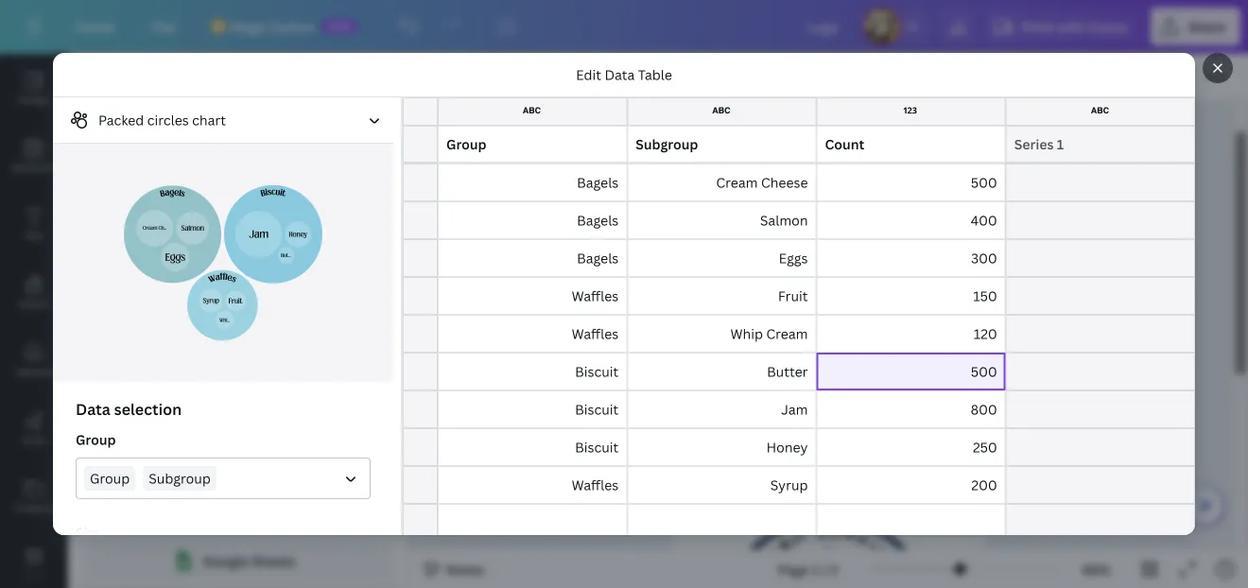 Task type: describe. For each thing, give the bounding box(es) containing it.
projects button
[[0, 463, 68, 531]]

text button
[[0, 190, 68, 258]]

home
[[76, 18, 114, 35]]

color group
[[473, 61, 564, 92]]

edit
[[576, 66, 602, 84]]

1 vertical spatial group
[[90, 470, 130, 488]]

brand
[[20, 297, 48, 310]]

home link
[[61, 8, 129, 45]]

studios
[[755, 250, 902, 309]]

expand data table
[[191, 167, 307, 185]]

subgroup
[[149, 470, 211, 488]]

data left 'selection'
[[76, 399, 111, 420]]

data button
[[83, 108, 227, 144]]

0 vertical spatial group
[[76, 431, 116, 449]]

projects
[[15, 501, 53, 514]]

apps button
[[0, 531, 68, 588]]

google
[[203, 552, 248, 570]]

google sheets
[[203, 552, 296, 570]]

selection
[[114, 399, 182, 420]]

side panel tab list
[[0, 54, 68, 588]]

1
[[812, 560, 819, 578]]

uploads button
[[0, 326, 68, 394]]

2
[[831, 560, 838, 578]]

packed circles chart
[[98, 111, 226, 129]]

design
[[18, 93, 50, 105]]

/
[[822, 560, 828, 578]]

show pages image
[[783, 537, 874, 552]]

google sheets button
[[83, 542, 393, 580]]

sheets
[[252, 552, 296, 570]]

switch
[[271, 18, 315, 35]]

expand
[[191, 167, 239, 185]]

page
[[778, 560, 809, 578]]

canva assistant image
[[1194, 495, 1217, 517]]

data inside button
[[140, 117, 170, 135]]



Task type: vqa. For each thing, say whether or not it's contained in the screenshot.
draw button
yes



Task type: locate. For each thing, give the bounding box(es) containing it.
main menu bar
[[0, 0, 1249, 54]]

data right edit
[[605, 66, 635, 84]]

elements
[[13, 161, 56, 174]]

Edit value text field
[[627, 126, 817, 164], [817, 126, 1006, 164], [1006, 126, 1196, 164], [438, 164, 627, 201], [627, 164, 817, 201], [1006, 164, 1196, 201], [817, 201, 1006, 239], [167, 235, 251, 272], [438, 239, 627, 277], [1006, 239, 1196, 277], [84, 272, 167, 310], [334, 272, 417, 310], [438, 277, 627, 315], [251, 310, 334, 348], [334, 310, 417, 348], [627, 315, 817, 353], [1006, 315, 1196, 353], [84, 348, 167, 386], [251, 348, 334, 386], [627, 353, 817, 391], [817, 353, 1006, 391], [1006, 353, 1196, 391], [167, 386, 251, 424], [438, 391, 627, 429], [627, 391, 817, 429], [1006, 391, 1196, 429], [1006, 429, 1196, 466], [817, 466, 1006, 504], [1006, 466, 1196, 504], [627, 504, 817, 542]]

draw
[[22, 433, 46, 446]]

toro
[[780, 210, 877, 269]]

expand data table button
[[79, 157, 396, 195]]

add data button
[[76, 455, 400, 493]]

group up size
[[90, 470, 130, 488]]

elements button
[[0, 122, 68, 190]]

page 1 / 2 button
[[771, 554, 846, 585]]

size
[[76, 524, 102, 542]]

group
[[745, 61, 845, 92]]

add
[[83, 466, 106, 482]]

magic switch
[[230, 18, 315, 35]]

magic
[[230, 18, 268, 35]]

chart
[[192, 111, 226, 129]]

Design title text field
[[793, 8, 856, 45]]

group
[[76, 431, 116, 449], [90, 470, 130, 488]]

text
[[24, 229, 44, 242]]

brand button
[[0, 258, 68, 326]]

circles
[[147, 111, 189, 129]]

apps
[[22, 569, 46, 582]]

uploads
[[15, 365, 53, 378]]

Select chart type button
[[61, 105, 386, 135]]

group up add
[[76, 431, 116, 449]]

notes
[[447, 560, 485, 578]]

data inside dropdown button
[[108, 466, 135, 482]]

data selection
[[76, 399, 182, 420]]

new
[[328, 20, 352, 33]]

add data
[[83, 466, 135, 482]]

edit data table
[[576, 66, 673, 84]]

data right add
[[108, 466, 135, 482]]

packed
[[98, 111, 144, 129]]

notes button
[[416, 554, 492, 585]]

Edit value text field
[[438, 126, 627, 164], [817, 164, 1006, 201], [438, 201, 627, 239], [627, 201, 817, 239], [1006, 201, 1196, 239], [84, 235, 167, 272], [251, 235, 334, 272], [334, 235, 417, 272], [627, 239, 817, 277], [817, 239, 1006, 277], [167, 272, 251, 310], [251, 272, 334, 310], [627, 277, 817, 315], [817, 277, 1006, 315], [1006, 277, 1196, 315], [84, 310, 167, 348], [167, 310, 251, 348], [438, 315, 627, 353], [817, 315, 1006, 353], [167, 348, 251, 386], [334, 348, 417, 386], [438, 353, 627, 391], [84, 386, 167, 424], [251, 386, 334, 424], [334, 386, 417, 424], [817, 391, 1006, 429], [84, 424, 167, 462], [167, 424, 251, 462], [251, 424, 334, 462], [334, 424, 417, 462], [438, 429, 627, 466], [627, 429, 817, 466], [817, 429, 1006, 466], [438, 466, 627, 504], [627, 466, 817, 504], [438, 504, 627, 542], [817, 504, 1006, 542], [1006, 504, 1196, 542]]

table
[[274, 167, 307, 185]]

design button
[[0, 54, 68, 122]]

data left chart
[[140, 117, 170, 135]]

table
[[638, 66, 673, 84]]

data
[[605, 66, 635, 84], [140, 117, 170, 135], [76, 399, 111, 420], [108, 466, 135, 482]]

data
[[242, 167, 271, 185]]

draw button
[[0, 394, 68, 463]]

page 1 / 2
[[778, 560, 838, 578]]



